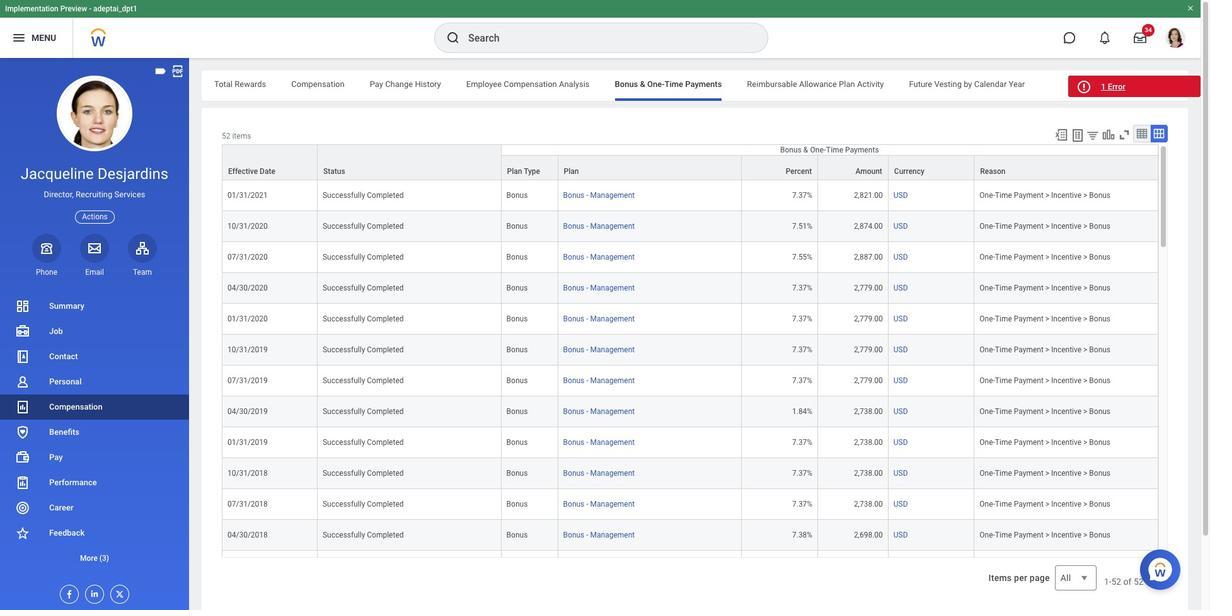 Task type: locate. For each thing, give the bounding box(es) containing it.
3 one-time payment > incentive > bonus element from the top
[[980, 250, 1111, 262]]

6 bonus - management from the top
[[563, 346, 635, 354]]

email jacqueline desjardins element
[[80, 267, 109, 277]]

phone button
[[32, 234, 61, 277]]

menu banner
[[0, 0, 1201, 58]]

2 7.37% from the top
[[792, 284, 813, 293]]

incentive
[[1052, 191, 1082, 200], [1052, 222, 1082, 231], [1052, 253, 1082, 262], [1052, 284, 1082, 293], [1052, 315, 1082, 323], [1052, 346, 1082, 354], [1052, 376, 1082, 385], [1052, 407, 1082, 416], [1052, 438, 1082, 447], [1052, 469, 1082, 478], [1052, 500, 1082, 509], [1052, 531, 1082, 540]]

pay image
[[15, 450, 30, 465]]

usd for 04/30/2018
[[894, 531, 908, 540]]

export to worksheets image
[[1070, 128, 1086, 143]]

successfully
[[323, 191, 365, 200], [323, 222, 365, 231], [323, 253, 365, 262], [323, 284, 365, 293], [323, 315, 365, 323], [323, 346, 365, 354], [323, 376, 365, 385], [323, 407, 365, 416], [323, 438, 365, 447], [323, 469, 365, 478], [323, 500, 365, 509], [323, 531, 365, 540]]

7.51%
[[792, 222, 813, 231]]

11 row from the top
[[222, 427, 1159, 458]]

phone image
[[38, 241, 55, 256]]

01/31/2021
[[228, 191, 268, 200]]

completed
[[367, 191, 404, 200], [367, 222, 404, 231], [367, 253, 404, 262], [367, 284, 404, 293], [367, 315, 404, 323], [367, 346, 404, 354], [367, 376, 404, 385], [367, 407, 404, 416], [367, 438, 404, 447], [367, 469, 404, 478], [367, 500, 404, 509], [367, 531, 404, 540]]

row containing 10/31/2019
[[222, 335, 1159, 366]]

1 vertical spatial pay
[[49, 453, 63, 462]]

one-time payment > incentive > bonus for 07/31/2020
[[980, 253, 1111, 262]]

successfully for 07/31/2019
[[323, 376, 365, 385]]

payment for 01/31/2020
[[1014, 315, 1044, 323]]

bonus - management for 04/30/2020
[[563, 284, 635, 293]]

mail image
[[87, 241, 102, 256]]

one-time payment > incentive > bonus for 10/31/2019
[[980, 346, 1111, 354]]

percent
[[786, 167, 812, 176]]

history
[[415, 79, 441, 89]]

10 usd link from the top
[[894, 467, 908, 478]]

one-time payment > incentive > bonus element for 01/31/2020
[[980, 312, 1111, 323]]

8 completed from the top
[[367, 407, 404, 416]]

1 usd link from the top
[[894, 189, 908, 200]]

feedback image
[[15, 526, 30, 541]]

effective date column header
[[222, 144, 318, 181]]

0 horizontal spatial pay
[[49, 453, 63, 462]]

0 vertical spatial &
[[640, 79, 645, 89]]

bonus - management link for 04/30/2018
[[563, 528, 635, 540]]

52 right of
[[1134, 577, 1144, 587]]

management for 01/31/2019
[[590, 438, 635, 447]]

- for 01/31/2020
[[586, 315, 589, 323]]

currency
[[894, 167, 925, 176]]

8 one-time payment > incentive > bonus element from the top
[[980, 405, 1111, 416]]

4 7.37% from the top
[[792, 346, 813, 354]]

row containing 04/30/2018
[[222, 520, 1159, 551]]

8 cell from the left
[[975, 551, 1159, 582]]

time for 07/31/2020
[[995, 253, 1012, 262]]

row containing 01/31/2020
[[222, 304, 1159, 335]]

4 management from the top
[[590, 284, 635, 293]]

8 incentive from the top
[[1052, 407, 1082, 416]]

usd for 01/31/2020
[[894, 315, 908, 323]]

contact image
[[15, 349, 30, 364]]

effective date
[[228, 167, 275, 176]]

plan button
[[558, 156, 741, 180]]

6 incentive from the top
[[1052, 346, 1082, 354]]

3 row from the top
[[222, 180, 1159, 211]]

tab list
[[202, 71, 1188, 101]]

11 management from the top
[[590, 500, 635, 509]]

8 row from the top
[[222, 335, 1159, 366]]

implementation
[[5, 4, 58, 13]]

bonus - management link for 07/31/2020
[[563, 250, 635, 262]]

- for 10/31/2018
[[586, 469, 589, 478]]

payment for 04/30/2020
[[1014, 284, 1044, 293]]

52
[[222, 132, 230, 141], [1112, 577, 1122, 587], [1134, 577, 1144, 587]]

12 completed from the top
[[367, 531, 404, 540]]

1 vertical spatial bonus & one-time payments
[[780, 146, 879, 155]]

9 incentive from the top
[[1052, 438, 1082, 447]]

one- for 10/31/2018
[[980, 469, 995, 478]]

7 one-time payment > incentive > bonus from the top
[[980, 376, 1111, 385]]

payments
[[685, 79, 722, 89], [845, 146, 879, 155]]

of
[[1124, 577, 1132, 587]]

more
[[80, 554, 98, 563]]

1 horizontal spatial pay
[[370, 79, 383, 89]]

- for 07/31/2019
[[586, 376, 589, 385]]

incentive for 10/31/2019
[[1052, 346, 1082, 354]]

12 successfully from the top
[[323, 531, 365, 540]]

x image
[[111, 586, 125, 600]]

1 usd from the top
[[894, 191, 908, 200]]

&
[[640, 79, 645, 89], [804, 146, 809, 155]]

navigation pane region
[[0, 58, 189, 610]]

pay down benefits
[[49, 453, 63, 462]]

2 one-time payment > incentive > bonus from the top
[[980, 222, 1111, 231]]

one-time payment > incentive > bonus element for 01/31/2021
[[980, 189, 1111, 200]]

04/30/2019
[[228, 407, 268, 416]]

one- for 07/31/2018
[[980, 500, 995, 509]]

0 horizontal spatial bonus & one-time payments
[[615, 79, 722, 89]]

items
[[232, 132, 251, 141], [1146, 577, 1168, 587]]

usd link for 10/31/2019
[[894, 343, 908, 354]]

usd for 01/31/2019
[[894, 438, 908, 447]]

1 error button
[[1069, 76, 1201, 97]]

one-time payment > incentive > bonus element
[[980, 189, 1111, 200], [980, 219, 1111, 231], [980, 250, 1111, 262], [980, 281, 1111, 293], [980, 312, 1111, 323], [980, 343, 1111, 354], [980, 374, 1111, 385], [980, 405, 1111, 416], [980, 436, 1111, 447], [980, 467, 1111, 478], [980, 497, 1111, 509], [980, 528, 1111, 540]]

future
[[909, 79, 933, 89]]

team
[[133, 268, 152, 277]]

one-
[[648, 79, 665, 89], [810, 146, 826, 155], [980, 191, 995, 200], [980, 222, 995, 231], [980, 253, 995, 262], [980, 284, 995, 293], [980, 315, 995, 323], [980, 346, 995, 354], [980, 376, 995, 385], [980, 407, 995, 416], [980, 438, 995, 447], [980, 469, 995, 478], [980, 500, 995, 509], [980, 531, 995, 540]]

5 successfully completed from the top
[[323, 315, 404, 323]]

pay left change
[[370, 79, 383, 89]]

10 management from the top
[[590, 469, 635, 478]]

9 row from the top
[[222, 366, 1159, 397]]

plan for plan
[[564, 167, 579, 176]]

9 completed from the top
[[367, 438, 404, 447]]

career link
[[0, 495, 189, 521]]

one-time payment > incentive > bonus element for 10/31/2019
[[980, 343, 1111, 354]]

11 successfully from the top
[[323, 500, 365, 509]]

table image
[[1136, 127, 1149, 140]]

10/31/2018
[[228, 469, 268, 478]]

4 usd link from the top
[[894, 281, 908, 293]]

payment for 04/30/2018
[[1014, 531, 1044, 540]]

7 bonus - management link from the top
[[563, 374, 635, 385]]

7 bonus - management from the top
[[563, 376, 635, 385]]

career image
[[15, 501, 30, 516]]

6 management from the top
[[590, 346, 635, 354]]

incentive for 10/31/2018
[[1052, 469, 1082, 478]]

list
[[0, 294, 189, 571]]

7.38%
[[792, 531, 813, 540]]

0 vertical spatial items
[[232, 132, 251, 141]]

payment for 04/30/2019
[[1014, 407, 1044, 416]]

items per page element
[[987, 558, 1097, 598]]

8 one-time payment > incentive > bonus from the top
[[980, 407, 1111, 416]]

facebook image
[[61, 586, 74, 600]]

- inside menu 'banner'
[[89, 4, 91, 13]]

payment for 01/31/2019
[[1014, 438, 1044, 447]]

7 7.37% from the top
[[792, 469, 813, 478]]

5 7.37% from the top
[[792, 376, 813, 385]]

9 one-time payment > incentive > bonus from the top
[[980, 438, 1111, 447]]

payments inside tab list
[[685, 79, 722, 89]]

0 vertical spatial payments
[[685, 79, 722, 89]]

items per page
[[989, 573, 1050, 583]]

implementation preview -   adeptai_dpt1
[[5, 4, 137, 13]]

usd link for 01/31/2021
[[894, 189, 908, 200]]

bonus - management link for 07/31/2019
[[563, 374, 635, 385]]

3 incentive from the top
[[1052, 253, 1082, 262]]

52 left of
[[1112, 577, 1122, 587]]

items up 'effective' in the top left of the page
[[232, 132, 251, 141]]

one-time payment > incentive > bonus element for 10/31/2018
[[980, 467, 1111, 478]]

one-time payment > incentive > bonus
[[980, 191, 1111, 200], [980, 222, 1111, 231], [980, 253, 1111, 262], [980, 284, 1111, 293], [980, 315, 1111, 323], [980, 346, 1111, 354], [980, 376, 1111, 385], [980, 407, 1111, 416], [980, 438, 1111, 447], [980, 469, 1111, 478], [980, 500, 1111, 509], [980, 531, 1111, 540]]

1 vertical spatial payments
[[845, 146, 879, 155]]

plan inside tab list
[[839, 79, 855, 89]]

one- for 04/30/2019
[[980, 407, 995, 416]]

row containing 04/30/2020
[[222, 273, 1159, 304]]

4 successfully completed from the top
[[323, 284, 404, 293]]

one-time payment > incentive > bonus for 10/31/2020
[[980, 222, 1111, 231]]

items right of
[[1146, 577, 1168, 587]]

7 one-time payment > incentive > bonus element from the top
[[980, 374, 1111, 385]]

one-time payment > incentive > bonus element for 07/31/2020
[[980, 250, 1111, 262]]

incentive for 04/30/2018
[[1052, 531, 1082, 540]]

4 usd from the top
[[894, 284, 908, 293]]

-
[[89, 4, 91, 13], [586, 191, 589, 200], [586, 222, 589, 231], [586, 253, 589, 262], [586, 284, 589, 293], [586, 315, 589, 323], [586, 346, 589, 354], [586, 376, 589, 385], [586, 407, 589, 416], [586, 438, 589, 447], [586, 469, 589, 478], [586, 500, 589, 509], [586, 531, 589, 540]]

plan
[[839, 79, 855, 89], [507, 167, 522, 176], [564, 167, 579, 176]]

10 usd from the top
[[894, 469, 908, 478]]

row
[[222, 144, 1159, 181], [222, 155, 1159, 180], [222, 180, 1159, 211], [222, 211, 1159, 242], [222, 242, 1159, 273], [222, 273, 1159, 304], [222, 304, 1159, 335], [222, 335, 1159, 366], [222, 366, 1159, 397], [222, 397, 1159, 427], [222, 427, 1159, 458], [222, 458, 1159, 489], [222, 489, 1159, 520], [222, 520, 1159, 551], [222, 551, 1159, 582]]

successfully completed for 07/31/2020
[[323, 253, 404, 262]]

1-52 of 52 items status
[[1104, 576, 1168, 588]]

0 horizontal spatial compensation
[[49, 402, 103, 412]]

12 bonus - management link from the top
[[563, 528, 635, 540]]

5 successfully from the top
[[323, 315, 365, 323]]

pay for pay change history
[[370, 79, 383, 89]]

10 successfully from the top
[[323, 469, 365, 478]]

successfully for 01/31/2021
[[323, 191, 365, 200]]

4 row from the top
[[222, 211, 1159, 242]]

1 vertical spatial &
[[804, 146, 809, 155]]

& down search workday search box at the top of the page
[[640, 79, 645, 89]]

bonus & one-time payments inside tab list
[[615, 79, 722, 89]]

0 horizontal spatial 52
[[222, 132, 230, 141]]

1 error
[[1101, 82, 1126, 91]]

4 completed from the top
[[367, 284, 404, 293]]

completed for 07/31/2020
[[367, 253, 404, 262]]

1 management from the top
[[590, 191, 635, 200]]

6 one-time payment > incentive > bonus from the top
[[980, 346, 1111, 354]]

11 one-time payment > incentive > bonus from the top
[[980, 500, 1111, 509]]

time for 07/31/2019
[[995, 376, 1012, 385]]

1 horizontal spatial payments
[[845, 146, 879, 155]]

9 management from the top
[[590, 438, 635, 447]]

2 2,779.00 from the top
[[854, 315, 883, 323]]

compensation link
[[0, 395, 189, 420]]

8 successfully from the top
[[323, 407, 365, 416]]

time inside bonus & one-time payments popup button
[[826, 146, 844, 155]]

usd link for 10/31/2018
[[894, 467, 908, 478]]

usd link for 04/30/2020
[[894, 281, 908, 293]]

6 one-time payment > incentive > bonus element from the top
[[980, 343, 1111, 354]]

usd for 07/31/2019
[[894, 376, 908, 385]]

bonus - management link for 10/31/2019
[[563, 343, 635, 354]]

4 2,738.00 from the top
[[854, 500, 883, 509]]

1 bonus - management from the top
[[563, 191, 635, 200]]

1 horizontal spatial bonus & one-time payments
[[780, 146, 879, 155]]

bonus - management
[[563, 191, 635, 200], [563, 222, 635, 231], [563, 253, 635, 262], [563, 284, 635, 293], [563, 315, 635, 323], [563, 346, 635, 354], [563, 376, 635, 385], [563, 407, 635, 416], [563, 438, 635, 447], [563, 469, 635, 478], [563, 500, 635, 509], [563, 531, 635, 540]]

& inside bonus & one-time payments popup button
[[804, 146, 809, 155]]

10 one-time payment > incentive > bonus from the top
[[980, 469, 1111, 478]]

0 horizontal spatial payments
[[685, 79, 722, 89]]

successfully completed for 10/31/2019
[[323, 346, 404, 354]]

10 successfully completed from the top
[[323, 469, 404, 478]]

2 incentive from the top
[[1052, 222, 1082, 231]]

total
[[214, 79, 233, 89]]

>
[[1046, 191, 1050, 200], [1084, 191, 1088, 200], [1046, 222, 1050, 231], [1084, 222, 1088, 231], [1046, 253, 1050, 262], [1084, 253, 1088, 262], [1046, 284, 1050, 293], [1084, 284, 1088, 293], [1046, 315, 1050, 323], [1084, 315, 1088, 323], [1046, 346, 1050, 354], [1084, 346, 1088, 354], [1046, 376, 1050, 385], [1084, 376, 1088, 385], [1046, 407, 1050, 416], [1084, 407, 1088, 416], [1046, 438, 1050, 447], [1084, 438, 1088, 447], [1046, 469, 1050, 478], [1084, 469, 1088, 478], [1046, 500, 1050, 509], [1084, 500, 1088, 509], [1046, 531, 1050, 540], [1084, 531, 1088, 540]]

7 successfully completed from the top
[[323, 376, 404, 385]]

payment for 10/31/2019
[[1014, 346, 1044, 354]]

summary
[[49, 301, 84, 311]]

& up percent on the top of page
[[804, 146, 809, 155]]

incentive for 01/31/2020
[[1052, 315, 1082, 323]]

usd link
[[894, 189, 908, 200], [894, 219, 908, 231], [894, 250, 908, 262], [894, 281, 908, 293], [894, 312, 908, 323], [894, 343, 908, 354], [894, 374, 908, 385], [894, 405, 908, 416], [894, 436, 908, 447], [894, 467, 908, 478], [894, 497, 908, 509], [894, 528, 908, 540]]

incentive for 01/31/2021
[[1052, 191, 1082, 200]]

successfully for 01/31/2019
[[323, 438, 365, 447]]

5 bonus - management from the top
[[563, 315, 635, 323]]

toolbar
[[1049, 125, 1168, 144]]

12 one-time payment > incentive > bonus from the top
[[980, 531, 1111, 540]]

performance link
[[0, 470, 189, 495]]

04/30/2020
[[228, 284, 268, 293]]

5 completed from the top
[[367, 315, 404, 323]]

plan inside 'popup button'
[[507, 167, 522, 176]]

1 horizontal spatial items
[[1146, 577, 1168, 587]]

fullscreen image
[[1118, 128, 1132, 142]]

5 one-time payment > incentive > bonus from the top
[[980, 315, 1111, 323]]

3 payment from the top
[[1014, 253, 1044, 262]]

8 bonus - management link from the top
[[563, 405, 635, 416]]

pay inside pay link
[[49, 453, 63, 462]]

jacqueline
[[21, 165, 94, 183]]

10 bonus - management from the top
[[563, 469, 635, 478]]

bonus inside popup button
[[780, 146, 802, 155]]

5 bonus - management link from the top
[[563, 312, 635, 323]]

usd for 10/31/2019
[[894, 346, 908, 354]]

preview
[[60, 4, 87, 13]]

4 successfully from the top
[[323, 284, 365, 293]]

1 vertical spatial items
[[1146, 577, 1168, 587]]

one- for 10/31/2019
[[980, 346, 995, 354]]

1 horizontal spatial &
[[804, 146, 809, 155]]

1 horizontal spatial plan
[[564, 167, 579, 176]]

completed for 07/31/2018
[[367, 500, 404, 509]]

52 up 'effective' in the top left of the page
[[222, 132, 230, 141]]

5 usd link from the top
[[894, 312, 908, 323]]

8 management from the top
[[590, 407, 635, 416]]

07/31/2020
[[228, 253, 268, 262]]

time for 01/31/2020
[[995, 315, 1012, 323]]

1 horizontal spatial compensation
[[291, 79, 345, 89]]

management for 10/31/2018
[[590, 469, 635, 478]]

pay inside tab list
[[370, 79, 383, 89]]

bonus
[[615, 79, 638, 89], [780, 146, 802, 155], [507, 191, 528, 200], [563, 191, 585, 200], [1090, 191, 1111, 200], [507, 222, 528, 231], [563, 222, 585, 231], [1090, 222, 1111, 231], [507, 253, 528, 262], [563, 253, 585, 262], [1090, 253, 1111, 262], [507, 284, 528, 293], [563, 284, 585, 293], [1090, 284, 1111, 293], [507, 315, 528, 323], [563, 315, 585, 323], [1090, 315, 1111, 323], [507, 346, 528, 354], [563, 346, 585, 354], [1090, 346, 1111, 354], [507, 376, 528, 385], [563, 376, 585, 385], [1090, 376, 1111, 385], [507, 407, 528, 416], [563, 407, 585, 416], [1090, 407, 1111, 416], [507, 438, 528, 447], [563, 438, 585, 447], [1090, 438, 1111, 447], [507, 469, 528, 478], [563, 469, 585, 478], [1090, 469, 1111, 478], [507, 500, 528, 509], [563, 500, 585, 509], [1090, 500, 1111, 509], [507, 531, 528, 540], [563, 531, 585, 540], [1090, 531, 1111, 540]]

error
[[1108, 82, 1126, 91]]

view team image
[[135, 241, 150, 256]]

1-
[[1104, 577, 1112, 587]]

one-time payment > incentive > bonus for 04/30/2018
[[980, 531, 1111, 540]]

bonus - management for 10/31/2020
[[563, 222, 635, 231]]

one- for 01/31/2019
[[980, 438, 995, 447]]

6 usd link from the top
[[894, 343, 908, 354]]

summary image
[[15, 299, 30, 314]]

1 row from the top
[[222, 144, 1159, 181]]

time for 10/31/2019
[[995, 346, 1012, 354]]

items
[[989, 573, 1012, 583]]

0 vertical spatial bonus & one-time payments
[[615, 79, 722, 89]]

10 row from the top
[[222, 397, 1159, 427]]

successfully for 04/30/2019
[[323, 407, 365, 416]]

2 one-time payment > incentive > bonus element from the top
[[980, 219, 1111, 231]]

one-time payment > incentive > bonus element for 04/30/2018
[[980, 528, 1111, 540]]

4 cell from the left
[[558, 551, 742, 582]]

compensation
[[291, 79, 345, 89], [504, 79, 557, 89], [49, 402, 103, 412]]

2 bonus - management link from the top
[[563, 219, 635, 231]]

0 vertical spatial pay
[[370, 79, 383, 89]]

plan left activity
[[839, 79, 855, 89]]

7 payment from the top
[[1014, 376, 1044, 385]]

1 bonus - management link from the top
[[563, 189, 635, 200]]

4 one-time payment > incentive > bonus element from the top
[[980, 281, 1111, 293]]

12 usd from the top
[[894, 531, 908, 540]]

- for 01/31/2019
[[586, 438, 589, 447]]

benefits
[[49, 427, 79, 437]]

successfully completed for 04/30/2020
[[323, 284, 404, 293]]

list containing summary
[[0, 294, 189, 571]]

notifications large image
[[1099, 32, 1111, 44]]

bonus - management link
[[563, 189, 635, 200], [563, 219, 635, 231], [563, 250, 635, 262], [563, 281, 635, 293], [563, 312, 635, 323], [563, 343, 635, 354], [563, 374, 635, 385], [563, 405, 635, 416], [563, 436, 635, 447], [563, 467, 635, 478], [563, 497, 635, 509], [563, 528, 635, 540]]

percent button
[[742, 156, 818, 180]]

usd link for 01/31/2019
[[894, 436, 908, 447]]

row containing 07/31/2020
[[222, 242, 1159, 273]]

2 horizontal spatial plan
[[839, 79, 855, 89]]

one- for 04/30/2020
[[980, 284, 995, 293]]

status button
[[318, 145, 501, 180]]

4 bonus - management from the top
[[563, 284, 635, 293]]

9 payment from the top
[[1014, 438, 1044, 447]]

payments inside popup button
[[845, 146, 879, 155]]

- for 04/30/2018
[[586, 531, 589, 540]]

11 payment from the top
[[1014, 500, 1044, 509]]

benefits image
[[15, 425, 30, 440]]

0 horizontal spatial plan
[[507, 167, 522, 176]]

one-time payment > incentive > bonus for 10/31/2018
[[980, 469, 1111, 478]]

2,738.00
[[854, 407, 883, 416], [854, 438, 883, 447], [854, 469, 883, 478], [854, 500, 883, 509]]

close environment banner image
[[1187, 4, 1195, 12]]

3 completed from the top
[[367, 253, 404, 262]]

calendar
[[974, 79, 1007, 89]]

incentive for 04/30/2019
[[1052, 407, 1082, 416]]

usd link for 10/31/2020
[[894, 219, 908, 231]]

- for 07/31/2020
[[586, 253, 589, 262]]

5 management from the top
[[590, 315, 635, 323]]

bonus & one-time payments button
[[502, 145, 1158, 155]]

1 one-time payment > incentive > bonus from the top
[[980, 191, 1111, 200]]

2 usd link from the top
[[894, 219, 908, 231]]

services
[[114, 190, 145, 199]]

4 bonus - management link from the top
[[563, 281, 635, 293]]

1 successfully from the top
[[323, 191, 365, 200]]

usd
[[894, 191, 908, 200], [894, 222, 908, 231], [894, 253, 908, 262], [894, 284, 908, 293], [894, 315, 908, 323], [894, 346, 908, 354], [894, 376, 908, 385], [894, 407, 908, 416], [894, 438, 908, 447], [894, 469, 908, 478], [894, 500, 908, 509], [894, 531, 908, 540]]

successfully completed for 01/31/2019
[[323, 438, 404, 447]]

desjardins
[[98, 165, 168, 183]]

9 successfully from the top
[[323, 438, 365, 447]]

14 row from the top
[[222, 520, 1159, 551]]

management for 04/30/2019
[[590, 407, 635, 416]]

6 usd from the top
[[894, 346, 908, 354]]

(3)
[[99, 554, 109, 563]]

12 management from the top
[[590, 531, 635, 540]]

1 incentive from the top
[[1052, 191, 1082, 200]]

4 payment from the top
[[1014, 284, 1044, 293]]

plan inside popup button
[[564, 167, 579, 176]]

cell
[[222, 551, 318, 582], [318, 551, 502, 582], [502, 551, 558, 582], [558, 551, 742, 582], [742, 551, 818, 582], [818, 551, 889, 582], [889, 551, 975, 582], [975, 551, 1159, 582]]

items inside status
[[1146, 577, 1168, 587]]

management for 07/31/2019
[[590, 376, 635, 385]]

plan right type
[[564, 167, 579, 176]]

plan left type
[[507, 167, 522, 176]]

career
[[49, 503, 73, 513]]

view worker - expand/collapse chart image
[[1102, 128, 1116, 142]]

1-52 of 52 items
[[1104, 577, 1168, 587]]

7 management from the top
[[590, 376, 635, 385]]

reimbursable
[[747, 79, 797, 89]]

search image
[[446, 30, 461, 45]]

6 successfully completed from the top
[[323, 346, 404, 354]]

inbox large image
[[1134, 32, 1147, 44]]

2 horizontal spatial compensation
[[504, 79, 557, 89]]

8 usd from the top
[[894, 407, 908, 416]]

contact link
[[0, 344, 189, 369]]



Task type: describe. For each thing, give the bounding box(es) containing it.
justify image
[[11, 30, 26, 45]]

successfully for 01/31/2020
[[323, 315, 365, 323]]

plan type
[[507, 167, 540, 176]]

34 button
[[1127, 24, 1155, 52]]

effective date button
[[223, 145, 317, 180]]

bonus & one-time payments inside popup button
[[780, 146, 879, 155]]

one-time payment > incentive > bonus element for 04/30/2019
[[980, 405, 1111, 416]]

job link
[[0, 319, 189, 344]]

time for 01/31/2021
[[995, 191, 1012, 200]]

more (3) button
[[0, 546, 189, 571]]

7.55%
[[792, 253, 813, 262]]

linkedin image
[[86, 586, 100, 599]]

completed for 01/31/2019
[[367, 438, 404, 447]]

7.37% for 10/31/2019
[[792, 346, 813, 354]]

completed for 10/31/2019
[[367, 346, 404, 354]]

bonus - management for 01/31/2019
[[563, 438, 635, 447]]

one-time payment > incentive > bonus element for 10/31/2020
[[980, 219, 1111, 231]]

more (3)
[[80, 554, 109, 563]]

2,887.00
[[854, 253, 883, 262]]

1 horizontal spatial 52
[[1112, 577, 1122, 587]]

0 horizontal spatial items
[[232, 132, 251, 141]]

payment for 10/31/2020
[[1014, 222, 1044, 231]]

time for 04/30/2020
[[995, 284, 1012, 293]]

usd for 01/31/2021
[[894, 191, 908, 200]]

completed for 07/31/2019
[[367, 376, 404, 385]]

completed for 01/31/2020
[[367, 315, 404, 323]]

one- inside popup button
[[810, 146, 826, 155]]

team jacqueline desjardins element
[[128, 267, 157, 277]]

usd link for 01/31/2020
[[894, 312, 908, 323]]

3 cell from the left
[[502, 551, 558, 582]]

date
[[260, 167, 275, 176]]

adeptai_dpt1
[[93, 4, 137, 13]]

summary link
[[0, 294, 189, 319]]

menu
[[32, 33, 56, 43]]

time for 01/31/2019
[[995, 438, 1012, 447]]

bonus - management for 07/31/2019
[[563, 376, 635, 385]]

07/31/2019
[[228, 376, 268, 385]]

reason button
[[975, 156, 1158, 180]]

one-time payment > incentive > bonus for 07/31/2018
[[980, 500, 1111, 509]]

performance image
[[15, 475, 30, 490]]

email
[[85, 268, 104, 277]]

benefits link
[[0, 420, 189, 445]]

completed for 04/30/2020
[[367, 284, 404, 293]]

rewards
[[235, 79, 266, 89]]

completed for 01/31/2021
[[367, 191, 404, 200]]

one-time payment > incentive > bonus element for 04/30/2020
[[980, 281, 1111, 293]]

performance
[[49, 478, 97, 487]]

amount
[[856, 167, 882, 176]]

incentive for 07/31/2020
[[1052, 253, 1082, 262]]

completed for 04/30/2018
[[367, 531, 404, 540]]

successfully completed for 07/31/2018
[[323, 500, 404, 509]]

personal link
[[0, 369, 189, 395]]

compensation inside 'navigation pane' region
[[49, 402, 103, 412]]

34
[[1145, 26, 1152, 33]]

team link
[[128, 234, 157, 277]]

04/30/2018
[[228, 531, 268, 540]]

per
[[1014, 573, 1028, 583]]

bonus - management for 01/31/2020
[[563, 315, 635, 323]]

change
[[385, 79, 413, 89]]

usd for 04/30/2019
[[894, 407, 908, 416]]

- for 10/31/2019
[[586, 346, 589, 354]]

2,821.00
[[854, 191, 883, 200]]

phone jacqueline desjardins element
[[32, 267, 61, 277]]

2,874.00
[[854, 222, 883, 231]]

personal image
[[15, 374, 30, 390]]

job image
[[15, 324, 30, 339]]

bonus - management for 01/31/2021
[[563, 191, 635, 200]]

successfully for 10/31/2018
[[323, 469, 365, 478]]

employee compensation analysis
[[466, 79, 590, 89]]

pay change history
[[370, 79, 441, 89]]

01/31/2019
[[228, 438, 268, 447]]

reason
[[981, 167, 1006, 176]]

select to filter grid data image
[[1086, 129, 1100, 142]]

usd for 07/31/2020
[[894, 253, 908, 262]]

reimbursable allowance plan activity
[[747, 79, 884, 89]]

future vesting by calendar year
[[909, 79, 1025, 89]]

bonus inside tab list
[[615, 79, 638, 89]]

feedback link
[[0, 521, 189, 546]]

personal
[[49, 377, 82, 386]]

incentive for 07/31/2018
[[1052, 500, 1082, 509]]

activity
[[857, 79, 884, 89]]

7.37% for 04/30/2020
[[792, 284, 813, 293]]

one- for 07/31/2020
[[980, 253, 995, 262]]

row containing plan type
[[222, 155, 1159, 180]]

more (3) button
[[0, 551, 189, 566]]

7.37% for 01/31/2021
[[792, 191, 813, 200]]

5 cell from the left
[[742, 551, 818, 582]]

view printable version (pdf) image
[[171, 64, 185, 78]]

row containing 07/31/2018
[[222, 489, 1159, 520]]

01/31/2020
[[228, 315, 268, 323]]

bonus - management for 04/30/2019
[[563, 407, 635, 416]]

one- for 01/31/2021
[[980, 191, 995, 200]]

2 cell from the left
[[318, 551, 502, 582]]

time for 10/31/2020
[[995, 222, 1012, 231]]

feedback
[[49, 528, 85, 538]]

job
[[49, 327, 63, 336]]

vesting
[[935, 79, 962, 89]]

usd for 10/31/2020
[[894, 222, 908, 231]]

- for 04/30/2020
[[586, 284, 589, 293]]

2,738.00 for 04/30/2019
[[854, 407, 883, 416]]

one-time payment > incentive > bonus element for 07/31/2018
[[980, 497, 1111, 509]]

52 items
[[222, 132, 251, 141]]

one-time payment > incentive > bonus for 01/31/2020
[[980, 315, 1111, 323]]

15 row from the top
[[222, 551, 1159, 582]]

actions button
[[75, 210, 115, 224]]

pay link
[[0, 445, 189, 470]]

successfully for 04/30/2018
[[323, 531, 365, 540]]

successfully completed for 04/30/2018
[[323, 531, 404, 540]]

2,779.00 for 07/31/2019
[[854, 376, 883, 385]]

recruiting
[[76, 190, 112, 199]]

email button
[[80, 234, 109, 277]]

one-time payment > incentive > bonus for 07/31/2019
[[980, 376, 1111, 385]]

0 horizontal spatial &
[[640, 79, 645, 89]]

bonus - management link for 04/30/2019
[[563, 405, 635, 416]]

exclamation image
[[1079, 83, 1089, 92]]

incentive for 10/31/2020
[[1052, 222, 1082, 231]]

row containing bonus & one-time payments
[[222, 144, 1159, 181]]

bonus - management link for 01/31/2019
[[563, 436, 635, 447]]

10/31/2019
[[228, 346, 268, 354]]

plan type button
[[502, 156, 558, 180]]

row containing 07/31/2019
[[222, 366, 1159, 397]]

2,779.00 for 04/30/2020
[[854, 284, 883, 293]]

pay for pay
[[49, 453, 63, 462]]

year
[[1009, 79, 1025, 89]]

actions
[[82, 212, 108, 221]]

07/31/2018
[[228, 500, 268, 509]]

7 cell from the left
[[889, 551, 975, 582]]

by
[[964, 79, 972, 89]]

7.37% for 01/31/2019
[[792, 438, 813, 447]]

bonus - management link for 01/31/2021
[[563, 189, 635, 200]]

row containing 10/31/2018
[[222, 458, 1159, 489]]

profile logan mcneil image
[[1166, 28, 1186, 50]]

payment for 07/31/2019
[[1014, 376, 1044, 385]]

successfully completed for 07/31/2019
[[323, 376, 404, 385]]

successfully completed for 01/31/2020
[[323, 315, 404, 323]]

director, recruiting services
[[44, 190, 145, 199]]

payment for 07/31/2020
[[1014, 253, 1044, 262]]

Search Workday  search field
[[468, 24, 742, 52]]

row containing 01/31/2021
[[222, 180, 1159, 211]]

page
[[1030, 573, 1050, 583]]

export to excel image
[[1055, 128, 1069, 142]]

management for 04/30/2018
[[590, 531, 635, 540]]

tab list containing total rewards
[[202, 71, 1188, 101]]

1 cell from the left
[[222, 551, 318, 582]]

phone
[[36, 268, 57, 277]]

bonus - management link for 10/31/2020
[[563, 219, 635, 231]]

2,698.00
[[854, 531, 883, 540]]

one-time payment > incentive > bonus element for 07/31/2019
[[980, 374, 1111, 385]]

successfully for 07/31/2018
[[323, 500, 365, 509]]

employee
[[466, 79, 502, 89]]

6 cell from the left
[[818, 551, 889, 582]]

completed for 04/30/2019
[[367, 407, 404, 416]]

time for 04/30/2019
[[995, 407, 1012, 416]]

analysis
[[559, 79, 590, 89]]

contact
[[49, 352, 78, 361]]

row containing 04/30/2019
[[222, 397, 1159, 427]]

payment for 01/31/2021
[[1014, 191, 1044, 200]]

compensation image
[[15, 400, 30, 415]]

jacqueline desjardins
[[21, 165, 168, 183]]

management for 04/30/2020
[[590, 284, 635, 293]]

- for 07/31/2018
[[586, 500, 589, 509]]

status
[[323, 167, 345, 176]]

payment for 10/31/2018
[[1014, 469, 1044, 478]]

incentive for 01/31/2019
[[1052, 438, 1082, 447]]

total rewards
[[214, 79, 266, 89]]

7.37% for 07/31/2018
[[792, 500, 813, 509]]

management for 07/31/2020
[[590, 253, 635, 262]]

usd link for 07/31/2018
[[894, 497, 908, 509]]

menu button
[[0, 18, 73, 58]]

tag image
[[154, 64, 168, 78]]

row containing 01/31/2019
[[222, 427, 1159, 458]]

expand table image
[[1153, 127, 1166, 140]]

director,
[[44, 190, 74, 199]]

row containing 10/31/2020
[[222, 211, 1159, 242]]

successfully for 04/30/2020
[[323, 284, 365, 293]]

successfully for 07/31/2020
[[323, 253, 365, 262]]

2 horizontal spatial 52
[[1134, 577, 1144, 587]]

allowance
[[799, 79, 837, 89]]

2,738.00 for 01/31/2019
[[854, 438, 883, 447]]

successfully completed for 04/30/2019
[[323, 407, 404, 416]]

1
[[1101, 82, 1106, 91]]

currency button
[[889, 156, 974, 180]]



Task type: vqa. For each thing, say whether or not it's contained in the screenshot.
11th successfully from the bottom of the page
yes



